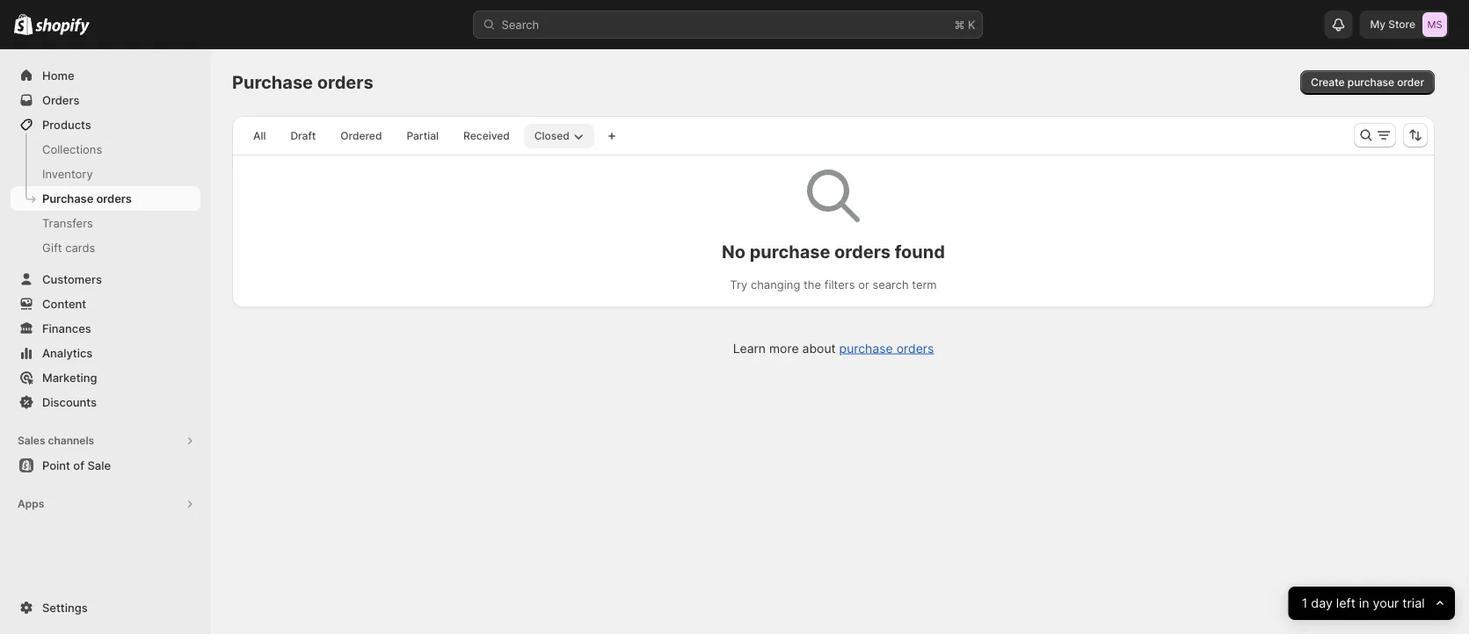 Task type: vqa. For each thing, say whether or not it's contained in the screenshot.
the changing
yes



Task type: describe. For each thing, give the bounding box(es) containing it.
day
[[1312, 597, 1333, 612]]

learn
[[733, 341, 766, 356]]

transfers
[[42, 216, 93, 230]]

gift
[[42, 241, 62, 255]]

gift cards
[[42, 241, 95, 255]]

inventory link
[[11, 162, 200, 186]]

term
[[912, 278, 937, 292]]

1 horizontal spatial purchase orders
[[232, 72, 373, 93]]

no purchase orders found
[[722, 241, 945, 262]]

my store image
[[1423, 12, 1447, 37]]

marketing link
[[11, 366, 200, 390]]

settings
[[42, 601, 88, 615]]

in
[[1360, 597, 1370, 612]]

finances
[[42, 322, 91, 335]]

purchase for create
[[1348, 76, 1395, 89]]

more
[[769, 341, 799, 356]]

no
[[722, 241, 746, 262]]

1
[[1302, 597, 1308, 612]]

found
[[895, 241, 945, 262]]

search
[[502, 18, 539, 31]]

ordered link
[[330, 124, 393, 149]]

received link
[[453, 124, 520, 149]]

point of sale
[[42, 459, 111, 473]]

orders up the or
[[835, 241, 891, 262]]

about
[[802, 341, 836, 356]]

trial
[[1403, 597, 1425, 612]]

left
[[1337, 597, 1356, 612]]

orders inside purchase orders link
[[96, 192, 132, 205]]

collections
[[42, 142, 102, 156]]

orders
[[42, 93, 80, 107]]

point of sale button
[[0, 454, 211, 478]]

settings link
[[11, 596, 200, 621]]

purchase orders link
[[11, 186, 200, 211]]

gift cards link
[[11, 236, 200, 260]]

1 day left in your trial
[[1302, 597, 1425, 612]]

filters
[[825, 278, 855, 292]]

analytics link
[[11, 341, 200, 366]]

sales channels
[[18, 435, 94, 448]]

all link
[[243, 124, 276, 149]]

the
[[804, 278, 821, 292]]

my store
[[1370, 18, 1416, 31]]

content link
[[11, 292, 200, 317]]



Task type: locate. For each thing, give the bounding box(es) containing it.
shopify image
[[14, 14, 33, 35], [35, 18, 90, 36]]

1 vertical spatial purchase
[[750, 241, 831, 262]]

2 vertical spatial purchase
[[839, 341, 893, 356]]

1 vertical spatial purchase orders
[[42, 192, 132, 205]]

2 horizontal spatial purchase
[[1348, 76, 1395, 89]]

purchase for no
[[750, 241, 831, 262]]

or
[[858, 278, 869, 292]]

0 horizontal spatial purchase orders
[[42, 192, 132, 205]]

collections link
[[11, 137, 200, 162]]

customers
[[42, 273, 102, 286]]

of
[[73, 459, 84, 473]]

marketing
[[42, 371, 97, 385]]

orders link
[[11, 88, 200, 113]]

orders up ordered
[[317, 72, 373, 93]]

1 horizontal spatial purchase
[[839, 341, 893, 356]]

purchase up transfers
[[42, 192, 93, 205]]

order
[[1398, 76, 1425, 89]]

purchase left order
[[1348, 76, 1395, 89]]

tab list
[[239, 123, 598, 149]]

⌘ k
[[955, 18, 976, 31]]

0 vertical spatial purchase orders
[[232, 72, 373, 93]]

orders down inventory link
[[96, 192, 132, 205]]

purchase up changing
[[750, 241, 831, 262]]

my
[[1370, 18, 1386, 31]]

partial
[[407, 130, 439, 142]]

0 horizontal spatial purchase
[[42, 192, 93, 205]]

create purchase order
[[1311, 76, 1425, 89]]

changing
[[751, 278, 801, 292]]

purchase orders inside purchase orders link
[[42, 192, 132, 205]]

home link
[[11, 63, 200, 88]]

products
[[42, 118, 91, 131]]

learn more about purchase orders
[[733, 341, 934, 356]]

draft link
[[280, 124, 327, 149]]

create purchase order link
[[1301, 70, 1435, 95]]

purchase orders link
[[839, 341, 934, 356]]

draft
[[291, 130, 316, 142]]

try changing the filters or search term
[[730, 278, 937, 292]]

apps
[[18, 498, 44, 511]]

0 vertical spatial purchase
[[1348, 76, 1395, 89]]

all
[[253, 130, 266, 142]]

channels
[[48, 435, 94, 448]]

1 horizontal spatial shopify image
[[35, 18, 90, 36]]

point
[[42, 459, 70, 473]]

content
[[42, 297, 86, 311]]

discounts
[[42, 396, 97, 409]]

orders down term at right top
[[897, 341, 934, 356]]

discounts link
[[11, 390, 200, 415]]

purchase orders
[[232, 72, 373, 93], [42, 192, 132, 205]]

point of sale link
[[11, 454, 200, 478]]

closed
[[534, 130, 570, 142]]

sale
[[87, 459, 111, 473]]

⌘
[[955, 18, 965, 31]]

tab list containing all
[[239, 123, 598, 149]]

finances link
[[11, 317, 200, 341]]

transfers link
[[11, 211, 200, 236]]

store
[[1389, 18, 1416, 31]]

received
[[464, 130, 510, 142]]

sales channels button
[[11, 429, 200, 454]]

purchase orders up the draft
[[232, 72, 373, 93]]

create
[[1311, 76, 1345, 89]]

customers link
[[11, 267, 200, 292]]

apps button
[[11, 492, 200, 517]]

closed button
[[524, 124, 594, 149]]

cards
[[65, 241, 95, 255]]

ordered
[[341, 130, 382, 142]]

purchase up all
[[232, 72, 313, 93]]

inventory
[[42, 167, 93, 181]]

1 day left in your trial button
[[1289, 587, 1455, 621]]

purchase
[[1348, 76, 1395, 89], [750, 241, 831, 262], [839, 341, 893, 356]]

empty search results image
[[807, 170, 860, 222]]

partial link
[[396, 124, 449, 149]]

search
[[873, 278, 909, 292]]

0 horizontal spatial shopify image
[[14, 14, 33, 35]]

k
[[968, 18, 976, 31]]

1 horizontal spatial purchase
[[232, 72, 313, 93]]

sales
[[18, 435, 45, 448]]

1 vertical spatial purchase
[[42, 192, 93, 205]]

try
[[730, 278, 748, 292]]

purchase
[[232, 72, 313, 93], [42, 192, 93, 205]]

products link
[[11, 113, 200, 137]]

purchase orders down inventory link
[[42, 192, 132, 205]]

analytics
[[42, 346, 93, 360]]

your
[[1373, 597, 1400, 612]]

purchase right about
[[839, 341, 893, 356]]

0 vertical spatial purchase
[[232, 72, 313, 93]]

orders
[[317, 72, 373, 93], [96, 192, 132, 205], [835, 241, 891, 262], [897, 341, 934, 356]]

0 horizontal spatial purchase
[[750, 241, 831, 262]]

home
[[42, 69, 74, 82]]



